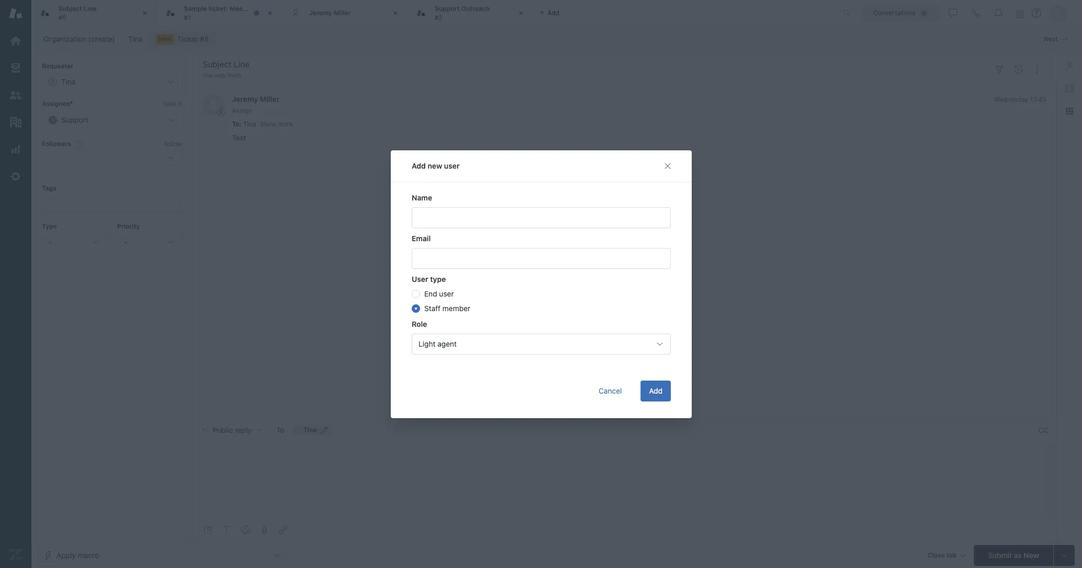 Task type: locate. For each thing, give the bounding box(es) containing it.
1 horizontal spatial close image
[[516, 8, 526, 18]]

add
[[412, 161, 426, 170], [649, 387, 663, 395]]

close image for tab containing support outreach
[[516, 8, 526, 18]]

(create)
[[88, 35, 115, 43]]

reporting image
[[9, 143, 22, 156]]

2 horizontal spatial tina
[[304, 427, 317, 434]]

format text image
[[223, 526, 231, 535]]

close image inside jeremy miller tab
[[391, 8, 401, 18]]

line
[[84, 5, 97, 13]]

1 horizontal spatial to
[[276, 426, 285, 435]]

tina right the ":"
[[243, 120, 256, 128]]

0 vertical spatial tina
[[128, 35, 142, 43]]

tab containing support outreach
[[408, 0, 533, 26]]

to up test
[[232, 120, 240, 128]]

- button
[[42, 234, 107, 251], [117, 234, 182, 251]]

2 tab from the left
[[157, 0, 282, 26]]

tina right tina@gmail.com icon on the bottom of page
[[304, 427, 317, 434]]

knowledge image
[[1066, 84, 1074, 93]]

- button for type
[[42, 234, 107, 251]]

close image
[[391, 8, 401, 18], [516, 8, 526, 18]]

add inside button
[[649, 387, 663, 395]]

2 - from the left
[[124, 238, 127, 247]]

light agent button
[[412, 334, 671, 355]]

1 horizontal spatial add
[[649, 387, 663, 395]]

new
[[158, 35, 172, 43], [1024, 551, 1040, 560]]

0 vertical spatial add
[[412, 161, 426, 170]]

- button down "priority"
[[117, 234, 182, 251]]

Wednesday 13:45 text field
[[994, 96, 1047, 104]]

miller inside tab
[[334, 9, 351, 17]]

Name field
[[412, 207, 671, 228]]

assignee*
[[42, 100, 73, 108]]

0 horizontal spatial add
[[412, 161, 426, 170]]

1 horizontal spatial tina
[[243, 120, 256, 128]]

1 vertical spatial add
[[649, 387, 663, 395]]

follow
[[164, 140, 182, 148]]

add left 'new'
[[412, 161, 426, 170]]

support
[[435, 5, 460, 13]]

0 horizontal spatial miller
[[260, 95, 280, 104]]

0 horizontal spatial close image
[[140, 8, 150, 18]]

tina right (create)
[[128, 35, 142, 43]]

zendesk image
[[9, 548, 22, 562]]

-
[[49, 238, 52, 247], [124, 238, 127, 247]]

to left tina@gmail.com icon on the bottom of page
[[276, 426, 285, 435]]

1 close image from the left
[[140, 8, 150, 18]]

new right as
[[1024, 551, 1040, 560]]

2 vertical spatial tina
[[304, 427, 317, 434]]

name
[[412, 193, 432, 202]]

1 horizontal spatial -
[[124, 238, 127, 247]]

user
[[444, 161, 460, 170], [439, 289, 454, 298]]

close image up secondary 'element' at top
[[516, 8, 526, 18]]

0 horizontal spatial jeremy
[[232, 95, 258, 104]]

1 horizontal spatial close image
[[265, 8, 275, 18]]

submit as new
[[989, 551, 1040, 560]]

- for priority
[[124, 238, 127, 247]]

1 vertical spatial miller
[[260, 95, 280, 104]]

- down type
[[49, 238, 52, 247]]

new inside secondary 'element'
[[158, 35, 172, 43]]

0 vertical spatial miller
[[334, 9, 351, 17]]

tina inside to : tina show more test
[[243, 120, 256, 128]]

as
[[1014, 551, 1022, 560]]

1 vertical spatial tina
[[243, 120, 256, 128]]

jeremy miller assign
[[232, 95, 280, 114]]

cancel
[[599, 387, 622, 395]]

:
[[240, 120, 242, 128]]

avatar image
[[203, 94, 224, 115]]

assign button
[[232, 106, 252, 115]]

priority
[[117, 222, 140, 230]]

1 horizontal spatial - button
[[117, 234, 182, 251]]

test
[[232, 133, 246, 142]]

add right cancel at right bottom
[[649, 387, 663, 395]]

main element
[[0, 0, 31, 569]]

jeremy inside jeremy miller assign
[[232, 95, 258, 104]]

show more button
[[260, 120, 293, 129]]

miller for jeremy miller assign
[[260, 95, 280, 104]]

add attachment image
[[260, 526, 269, 535]]

edit user image
[[321, 427, 328, 434]]

miller
[[334, 9, 351, 17], [260, 95, 280, 104]]

0 horizontal spatial -
[[49, 238, 52, 247]]

0 vertical spatial to
[[232, 120, 240, 128]]

0 horizontal spatial tina
[[128, 35, 142, 43]]

organizations image
[[9, 116, 22, 129]]

organization (create) button
[[37, 32, 122, 47]]

1 horizontal spatial jeremy
[[309, 9, 332, 17]]

0 vertical spatial new
[[158, 35, 172, 43]]

insert emojis image
[[242, 526, 250, 535]]

0 horizontal spatial close image
[[391, 8, 401, 18]]

tina
[[128, 35, 142, 43], [243, 120, 256, 128], [304, 427, 317, 434]]

to : tina show more test
[[232, 120, 293, 142]]

new
[[428, 161, 442, 170]]

#2
[[435, 13, 443, 21]]

tab
[[31, 0, 157, 26], [157, 0, 282, 26], [408, 0, 533, 26]]

draft mode image
[[204, 526, 212, 535]]

close image
[[140, 8, 150, 18], [265, 8, 275, 18]]

1 - from the left
[[49, 238, 52, 247]]

customers image
[[9, 88, 22, 102]]

admin image
[[9, 170, 22, 183]]

1 horizontal spatial miller
[[334, 9, 351, 17]]

tina link
[[121, 32, 149, 47]]

close image left #2
[[391, 8, 401, 18]]

to inside to : tina show more test
[[232, 120, 240, 128]]

to
[[232, 120, 240, 128], [276, 426, 285, 435]]

0 vertical spatial user
[[444, 161, 460, 170]]

0 horizontal spatial new
[[158, 35, 172, 43]]

user right 'new'
[[444, 161, 460, 170]]

type
[[42, 222, 57, 230]]

miller inside jeremy miller assign
[[260, 95, 280, 104]]

close image inside tab
[[516, 8, 526, 18]]

3 tab from the left
[[408, 0, 533, 26]]

1 close image from the left
[[391, 8, 401, 18]]

via web form
[[203, 72, 242, 79]]

jeremy inside jeremy miller tab
[[309, 9, 332, 17]]

1 vertical spatial to
[[276, 426, 285, 435]]

close image right the
[[265, 8, 275, 18]]

1 - button from the left
[[42, 234, 107, 251]]

2 - button from the left
[[117, 234, 182, 251]]

zendesk products image
[[1017, 10, 1024, 18]]

new right 'tina' link at the left top
[[158, 35, 172, 43]]

- button down type
[[42, 234, 107, 251]]

secondary element
[[31, 29, 1083, 50]]

1 vertical spatial new
[[1024, 551, 1040, 560]]

agent
[[437, 340, 457, 348]]

1 tab from the left
[[31, 0, 157, 26]]

apps image
[[1066, 107, 1074, 116]]

1 vertical spatial jeremy
[[232, 95, 258, 104]]

close image up 'tina' link at the left top
[[140, 8, 150, 18]]

subject
[[59, 5, 82, 13]]

user up staff member
[[439, 289, 454, 298]]

jeremy
[[309, 9, 332, 17], [232, 95, 258, 104]]

0 vertical spatial jeremy
[[309, 9, 332, 17]]

2 close image from the left
[[516, 8, 526, 18]]

role
[[412, 320, 427, 329]]

- down "priority"
[[124, 238, 127, 247]]

0 horizontal spatial to
[[232, 120, 240, 128]]

zendesk support image
[[9, 7, 22, 20]]

staff member
[[424, 304, 470, 313]]

jeremy for jeremy miller
[[309, 9, 332, 17]]

conversations
[[874, 9, 916, 16]]

0 horizontal spatial - button
[[42, 234, 107, 251]]



Task type: vqa. For each thing, say whether or not it's contained in the screenshot.
ID at the left top
no



Task type: describe. For each thing, give the bounding box(es) containing it.
ticket:
[[209, 5, 228, 13]]

user type
[[412, 275, 446, 284]]

take
[[164, 100, 176, 108]]

to for to
[[276, 426, 285, 435]]

miller for jeremy miller
[[334, 9, 351, 17]]

organization (create)
[[43, 35, 115, 43]]

Email field
[[412, 248, 671, 269]]

get started image
[[9, 34, 22, 48]]

user
[[412, 275, 428, 284]]

1 vertical spatial user
[[439, 289, 454, 298]]

organization
[[43, 35, 86, 43]]

1 horizontal spatial new
[[1024, 551, 1040, 560]]

add button
[[641, 381, 671, 402]]

add link (cmd k) image
[[279, 526, 288, 535]]

form
[[228, 72, 242, 79]]

light agent
[[418, 340, 457, 348]]

#1
[[184, 13, 191, 21]]

tab containing sample ticket: meet the ticket
[[157, 0, 282, 26]]

to for to : tina show more test
[[232, 120, 240, 128]]

Subject field
[[201, 58, 989, 71]]

#5
[[59, 13, 66, 21]]

views image
[[9, 61, 22, 75]]

subject line #5
[[59, 5, 97, 21]]

cc button
[[1039, 426, 1049, 436]]

Public reply composer text field
[[198, 442, 1045, 464]]

add new user
[[412, 161, 460, 170]]

web
[[214, 72, 226, 79]]

wednesday 13:45
[[994, 96, 1047, 104]]

staff
[[424, 304, 440, 313]]

meet
[[230, 5, 245, 13]]

jeremy for jeremy miller assign
[[232, 95, 258, 104]]

close image for jeremy miller tab
[[391, 8, 401, 18]]

tab containing subject line
[[31, 0, 157, 26]]

more
[[278, 120, 293, 128]]

submit
[[989, 551, 1012, 560]]

conversations button
[[863, 4, 940, 21]]

jeremy miller link
[[232, 95, 280, 104]]

tabs tab list
[[31, 0, 833, 26]]

member
[[442, 304, 470, 313]]

close modal image
[[664, 162, 672, 170]]

add for add new user
[[412, 161, 426, 170]]

via
[[203, 72, 212, 79]]

cc
[[1039, 426, 1049, 435]]

tina@gmail.com image
[[293, 427, 302, 435]]

new link
[[149, 32, 216, 47]]

end
[[424, 289, 437, 298]]

the
[[247, 5, 257, 13]]

next button
[[1038, 31, 1075, 48]]

outreach
[[461, 5, 490, 13]]

email
[[412, 234, 431, 243]]

2 close image from the left
[[265, 8, 275, 18]]

add new user dialog
[[391, 150, 692, 418]]

show
[[260, 120, 276, 128]]

follow button
[[164, 140, 182, 149]]

events image
[[1015, 65, 1023, 74]]

13:45
[[1030, 96, 1047, 104]]

- for type
[[49, 238, 52, 247]]

support outreach #2
[[435, 5, 490, 21]]

next
[[1044, 35, 1058, 43]]

take it
[[164, 100, 182, 108]]

take it button
[[164, 99, 182, 110]]

type
[[430, 275, 446, 284]]

tags
[[42, 185, 56, 192]]

wednesday
[[994, 96, 1029, 104]]

customer context image
[[1066, 61, 1074, 70]]

add for add
[[649, 387, 663, 395]]

end user
[[424, 289, 454, 298]]

ticket
[[259, 5, 276, 13]]

jeremy miller tab
[[282, 0, 408, 26]]

tina inside secondary 'element'
[[128, 35, 142, 43]]

cancel button
[[590, 381, 630, 402]]

assign
[[232, 106, 252, 114]]

- button for priority
[[117, 234, 182, 251]]

get help image
[[1032, 8, 1042, 18]]

jeremy miller
[[309, 9, 351, 17]]

it
[[178, 100, 182, 108]]

light
[[418, 340, 435, 348]]

sample
[[184, 5, 207, 13]]

sample ticket: meet the ticket #1
[[184, 5, 276, 21]]



